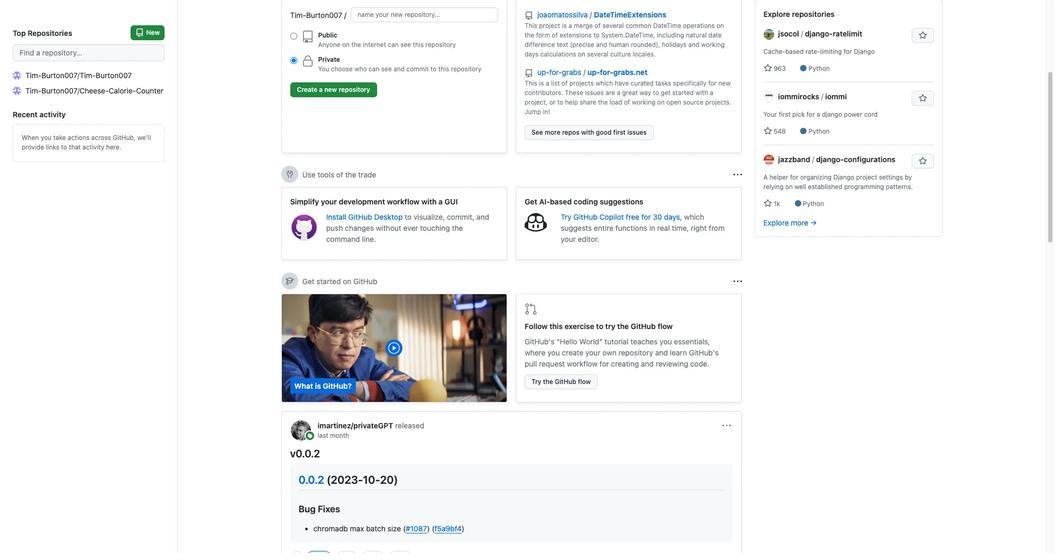 Task type: locate. For each thing, give the bounding box(es) containing it.
a
[[764, 174, 768, 181]]

is right the what at the bottom left of page
[[315, 382, 321, 391]]

see
[[532, 129, 543, 136]]

2 horizontal spatial your
[[586, 349, 601, 358]]

a left the gui
[[439, 197, 443, 206]]

0 vertical spatial is
[[562, 22, 567, 30]]

real
[[657, 224, 670, 233]]

1 horizontal spatial based
[[786, 48, 804, 56]]

can inside private you choose who can see and commit to this repository
[[369, 65, 380, 73]]

30
[[653, 213, 662, 222]]

this inside this project is a merge of several common datetime operations on the form of  extensions to system.datetime, including natural date difference text (precise and human rounded), holidays and working days calculations on several culture locales.
[[525, 22, 537, 30]]

0 vertical spatial can
[[388, 41, 399, 49]]

your inside simplify your development workflow with a gui element
[[321, 197, 337, 206]]

0 vertical spatial star this repository image
[[919, 31, 927, 40]]

0 vertical spatial with
[[696, 89, 708, 97]]

own
[[603, 349, 617, 358]]

feed item heading menu image
[[722, 422, 731, 431]]

of right tools at the left top of the page
[[336, 170, 343, 179]]

2 horizontal spatial you
[[660, 337, 672, 346]]

to up ever in the top of the page
[[405, 213, 412, 222]]

2 vertical spatial this
[[550, 322, 563, 331]]

f5a9bf4 link
[[435, 525, 462, 534]]

0 horizontal spatial get
[[302, 277, 315, 286]]

1 horizontal spatial issues
[[627, 129, 647, 136]]

lock image
[[301, 55, 314, 68]]

1 vertical spatial flow
[[578, 378, 591, 386]]

why am i seeing this? image for get started on github
[[733, 277, 742, 286]]

0 vertical spatial python
[[809, 65, 830, 72]]

1 horizontal spatial for-
[[600, 68, 613, 77]]

you
[[318, 65, 329, 73]]

django- up cache-based rate-limiting for django
[[805, 29, 833, 38]]

python for configurations
[[803, 200, 824, 208]]

you up learn at the bottom right of the page
[[660, 337, 672, 346]]

by
[[905, 174, 912, 181]]

1 vertical spatial is
[[539, 79, 544, 87]]

the inside to visualize, commit, and push changes without ever touching the command line.
[[452, 224, 463, 233]]

0 vertical spatial see
[[401, 41, 411, 49]]

specifically
[[673, 79, 707, 87]]

v0.0.2
[[290, 448, 320, 460]]

with inside this is a list of projects which have curated tasks specifically for new contributors. these issues are a great way to get started with a project, or to help share the load of working on open source projects. jump in!
[[696, 89, 708, 97]]

workflow
[[387, 197, 420, 206], [567, 360, 598, 369]]

what is github? element
[[281, 294, 507, 403]]

tim- up lock icon
[[290, 10, 306, 19]]

explore up @jsocol profile icon
[[764, 10, 790, 19]]

extensions
[[560, 31, 592, 39]]

this for up-for-grabs
[[525, 79, 537, 87]]

your down suggests
[[561, 235, 576, 244]]

0 vertical spatial activity
[[39, 110, 66, 119]]

cheese-
[[80, 86, 109, 95]]

963
[[772, 65, 786, 72]]

0 vertical spatial you
[[41, 134, 51, 142]]

1 vertical spatial project
[[856, 174, 877, 181]]

days
[[525, 50, 539, 58]]

imartinez/privategpt
[[318, 422, 393, 431]]

1 horizontal spatial (
[[432, 525, 435, 534]]

2 this from the top
[[525, 79, 537, 87]]

contributors.
[[525, 89, 563, 97]]

1 horizontal spatial try
[[561, 213, 572, 222]]

month
[[330, 432, 349, 440]]

burton007 down find a repository… text box
[[41, 71, 77, 80]]

this up contributors.
[[525, 79, 537, 87]]

0 vertical spatial this
[[413, 41, 424, 49]]

0 vertical spatial flow
[[658, 322, 673, 331]]

can right internet
[[388, 41, 399, 49]]

your up install
[[321, 197, 337, 206]]

to right or
[[557, 98, 563, 106]]

simplify your development workflow with a gui element
[[281, 187, 507, 260]]

working inside this is a list of projects which have curated tasks specifically for new contributors. these issues are a great way to get started with a project, or to help share the load of working on open source projects. jump in!
[[632, 98, 656, 106]]

2 vertical spatial is
[[315, 382, 321, 391]]

0 horizontal spatial working
[[632, 98, 656, 106]]

0 horizontal spatial your
[[321, 197, 337, 206]]

2 for- from the left
[[600, 68, 613, 77]]

1 vertical spatial explore
[[764, 218, 789, 227]]

free
[[626, 213, 640, 222]]

new up projects.
[[719, 79, 731, 87]]

star image
[[764, 64, 772, 72], [764, 199, 772, 208]]

repo image
[[525, 12, 533, 20]]

star this repository image
[[919, 31, 927, 40], [919, 94, 927, 103]]

0 horizontal spatial for-
[[549, 68, 562, 77]]

1 horizontal spatial which
[[684, 213, 704, 222]]

activity
[[39, 110, 66, 119], [83, 143, 104, 151]]

to left "try"
[[596, 322, 604, 331]]

0 horizontal spatial which
[[596, 79, 613, 87]]

try github copilot free for 30 days,
[[561, 213, 684, 222]]

try
[[605, 322, 615, 331]]

python up → on the top right of the page
[[803, 200, 824, 208]]

2 explore from the top
[[764, 218, 789, 227]]

2 vertical spatial your
[[586, 349, 601, 358]]

why am i seeing this? image for use tools of the trade
[[733, 171, 742, 179]]

tim- inside 'create a new repository' element
[[290, 10, 306, 19]]

0 horizontal spatial (
[[403, 525, 406, 534]]

to right commit
[[431, 65, 437, 73]]

0 vertical spatial your
[[321, 197, 337, 206]]

2 star image from the top
[[764, 199, 772, 208]]

1 ( from the left
[[403, 525, 406, 534]]

date
[[709, 31, 722, 39]]

1 vertical spatial your
[[561, 235, 576, 244]]

and down natural
[[688, 41, 700, 49]]

0 horizontal spatial try
[[532, 378, 541, 386]]

repositories
[[28, 28, 72, 37]]

take
[[53, 134, 66, 142]]

1 vertical spatial started
[[317, 277, 341, 286]]

including
[[657, 31, 684, 39]]

provide
[[22, 143, 44, 151]]

github,
[[113, 134, 136, 142]]

first right good
[[613, 129, 626, 136]]

#1087 link
[[406, 525, 427, 534]]

this up commit
[[413, 41, 424, 49]]

repository
[[426, 41, 456, 49], [451, 65, 481, 73], [339, 86, 370, 94], [619, 349, 653, 358]]

star this repository image for jsocol / django-ratelimit
[[919, 31, 927, 40]]

on down command
[[343, 277, 351, 286]]

burton007 inside 'create a new repository' element
[[306, 10, 342, 19]]

Find a repository… text field
[[13, 44, 165, 61]]

is up contributors.
[[539, 79, 544, 87]]

2 vertical spatial you
[[548, 349, 560, 358]]

@jsocol profile image
[[764, 29, 774, 40]]

1 vertical spatial more
[[791, 218, 809, 227]]

0 vertical spatial which
[[596, 79, 613, 87]]

get for get started on github
[[302, 277, 315, 286]]

1 vertical spatial django
[[834, 174, 855, 181]]

1 horizontal spatial activity
[[83, 143, 104, 151]]

is inside this is a list of projects which have curated tasks specifically for new contributors. these issues are a great way to get started with a project, or to help share the load of working on open source projects. jump in!
[[539, 79, 544, 87]]

this inside this is a list of projects which have curated tasks specifically for new contributors. these issues are a great way to get started with a project, or to help share the load of working on open source projects. jump in!
[[525, 79, 537, 87]]

top
[[13, 28, 26, 37]]

django down jazzband / django-configurations
[[834, 174, 855, 181]]

flow down create
[[578, 378, 591, 386]]

1 vertical spatial can
[[369, 65, 380, 73]]

burton007 up public
[[306, 10, 342, 19]]

activity inside when you take actions across github, we'll provide links to that activity here.
[[83, 143, 104, 151]]

github up the teaches
[[631, 322, 656, 331]]

python down 'your first pick for a django power cord'
[[809, 127, 830, 135]]

on up "date"
[[717, 22, 724, 30]]

create
[[297, 86, 317, 94]]

1 vertical spatial working
[[632, 98, 656, 106]]

up-for-grabs link
[[537, 68, 583, 77]]

1 star image from the top
[[764, 64, 772, 72]]

1 vertical spatial this
[[525, 79, 537, 87]]

a right create
[[319, 86, 323, 94]]

for
[[844, 48, 852, 56], [708, 79, 717, 87], [807, 111, 815, 118], [790, 174, 799, 181], [642, 213, 651, 222], [600, 360, 609, 369]]

) left f5a9bf4 link
[[427, 525, 430, 534]]

issues up share
[[585, 89, 604, 97]]

repository right commit
[[451, 65, 481, 73]]

None radio
[[290, 33, 297, 40]]

for right limiting
[[844, 48, 852, 56]]

0 vertical spatial try
[[561, 213, 572, 222]]

the inside this is a list of projects which have curated tasks specifically for new contributors. these issues are a great way to get started with a project, or to help share the load of working on open source projects. jump in!
[[598, 98, 608, 106]]

0 horizontal spatial you
[[41, 134, 51, 142]]

first left the pick
[[779, 111, 791, 118]]

0 vertical spatial get
[[525, 197, 537, 206]]

django- up organizing
[[816, 155, 844, 164]]

1 vertical spatial workflow
[[567, 360, 598, 369]]

0 vertical spatial workflow
[[387, 197, 420, 206]]

with up source
[[696, 89, 708, 97]]

0 vertical spatial based
[[786, 48, 804, 56]]

more inside repositories that need your help element
[[545, 129, 561, 136]]

1 vertical spatial with
[[581, 129, 594, 136]]

1 vertical spatial django-
[[816, 155, 844, 164]]

0 vertical spatial several
[[603, 22, 624, 30]]

1 this from the top
[[525, 22, 537, 30]]

the down are at the top of the page
[[598, 98, 608, 106]]

to down take
[[61, 143, 67, 151]]

size
[[388, 525, 401, 534]]

2 vertical spatial with
[[421, 197, 437, 206]]

is down the joaomatossilva link
[[562, 22, 567, 30]]

several
[[603, 22, 624, 30], [587, 50, 609, 58]]

tim-
[[290, 10, 306, 19], [25, 71, 41, 80], [80, 71, 96, 80], [25, 86, 41, 95]]

changes
[[345, 224, 374, 233]]

repository inside private you choose who can see and commit to this repository
[[451, 65, 481, 73]]

1 vertical spatial which
[[684, 213, 704, 222]]

more inside the explore repositories navigation
[[791, 218, 809, 227]]

based left rate-
[[786, 48, 804, 56]]

1 explore from the top
[[764, 10, 790, 19]]

repository down the teaches
[[619, 349, 653, 358]]

for up projects.
[[708, 79, 717, 87]]

with up visualize,
[[421, 197, 437, 206]]

which inside the which suggests entire functions in real time, right from your editor.
[[684, 213, 704, 222]]

for inside a helper for organizing django project settings by relying on well established programming patterns.
[[790, 174, 799, 181]]

calorie-
[[109, 86, 136, 95]]

0 horizontal spatial new
[[324, 86, 337, 94]]

1 ) from the left
[[427, 525, 430, 534]]

why am i seeing this? image
[[733, 171, 742, 179], [733, 277, 742, 286]]

0 horizontal spatial based
[[550, 197, 572, 206]]

this for joaomatossilva
[[525, 22, 537, 30]]

new
[[146, 29, 160, 37]]

see more repos with good first issues
[[532, 129, 647, 136]]

the
[[525, 31, 534, 39], [351, 41, 361, 49], [598, 98, 608, 106], [345, 170, 356, 179], [452, 224, 463, 233], [617, 322, 629, 331], [543, 378, 553, 386]]

0 vertical spatial star image
[[764, 64, 772, 72]]

try the github flow link
[[525, 375, 598, 390]]

1 horizontal spatial started
[[672, 89, 694, 97]]

tim- up cheese-
[[80, 71, 96, 80]]

Top Repositories search field
[[13, 44, 165, 61]]

issues
[[585, 89, 604, 97], [627, 129, 647, 136]]

for down own
[[600, 360, 609, 369]]

star image
[[764, 127, 772, 135]]

try github copilot free for 30 days, link
[[561, 213, 684, 222]]

last month
[[318, 432, 349, 440]]

more right see
[[545, 129, 561, 136]]

a
[[569, 22, 572, 30], [546, 79, 549, 87], [319, 86, 323, 94], [617, 89, 620, 97], [710, 89, 713, 97], [817, 111, 820, 118], [439, 197, 443, 206]]

what is github? image
[[282, 295, 507, 403]]

for inside the get ai-based coding suggestions element
[[642, 213, 651, 222]]

see inside public anyone on the internet can see this repository
[[401, 41, 411, 49]]

started inside this is a list of projects which have curated tasks specifically for new contributors. these issues are a great way to get started with a project, or to help share the load of working on open source projects. jump in!
[[672, 89, 694, 97]]

2 horizontal spatial with
[[696, 89, 708, 97]]

1 horizontal spatial can
[[388, 41, 399, 49]]

issues inside this is a list of projects which have curated tasks specifically for new contributors. these issues are a great way to get started with a project, or to help share the load of working on open source projects. jump in!
[[585, 89, 604, 97]]

what is github? link
[[282, 295, 507, 403]]

on right anyone
[[342, 41, 350, 49]]

django-
[[805, 29, 833, 38], [816, 155, 844, 164]]

( right #1087
[[432, 525, 435, 534]]

for inside github's "hello world" tutorial teaches you essentials, where you create your own repository and learn github's pull request workflow for creating and reviewing code.
[[600, 360, 609, 369]]

a inside the explore repositories navigation
[[817, 111, 820, 118]]

0 horizontal spatial issues
[[585, 89, 604, 97]]

based left 'coding' at top right
[[550, 197, 572, 206]]

try inside the get ai-based coding suggestions element
[[561, 213, 572, 222]]

(precise
[[570, 41, 594, 49]]

1 vertical spatial star this repository image
[[919, 94, 927, 103]]

and left commit
[[394, 65, 405, 73]]

github inside the get ai-based coding suggestions element
[[574, 213, 598, 222]]

1 vertical spatial based
[[550, 197, 572, 206]]

for up well
[[790, 174, 799, 181]]

for left 30
[[642, 213, 651, 222]]

1 vertical spatial you
[[660, 337, 672, 346]]

way
[[640, 89, 651, 97]]

repository up commit
[[426, 41, 456, 49]]

get
[[525, 197, 537, 206], [302, 277, 315, 286]]

flow up learn at the bottom right of the page
[[658, 322, 673, 331]]

on left well
[[786, 183, 793, 191]]

to inside this project is a merge of several common datetime operations on the form of  extensions to system.datetime, including natural date difference text (precise and human rounded), holidays and working days calculations on several culture locales.
[[594, 31, 600, 39]]

established
[[808, 183, 843, 191]]

started
[[672, 89, 694, 97], [317, 277, 341, 286]]

None radio
[[290, 57, 297, 64]]

development
[[339, 197, 385, 206]]

try down pull
[[532, 378, 541, 386]]

essentials,
[[674, 337, 710, 346]]

that
[[69, 143, 81, 151]]

python down cache-based rate-limiting for django
[[809, 65, 830, 72]]

imartinez/privategpt link
[[318, 422, 393, 431]]

/ inside 'create a new repository' element
[[344, 10, 347, 19]]

github down request at bottom right
[[555, 378, 576, 386]]

which up right
[[684, 213, 704, 222]]

1 vertical spatial star image
[[764, 199, 772, 208]]

tim- right "cheese calorie counter" "image"
[[25, 86, 41, 95]]

and inside to visualize, commit, and push changes without ever touching the command line.
[[477, 213, 489, 222]]

curated
[[631, 79, 654, 87]]

1 horizontal spatial first
[[779, 111, 791, 118]]

to left the get on the top of page
[[653, 89, 659, 97]]

on inside public anyone on the internet can see this repository
[[342, 41, 350, 49]]

common
[[626, 22, 652, 30]]

burton007
[[306, 10, 342, 19], [41, 71, 77, 80], [96, 71, 132, 80], [41, 86, 77, 95]]

1 horizontal spatial see
[[401, 41, 411, 49]]

ratelimit
[[833, 29, 862, 38]]

1 horizontal spatial get
[[525, 197, 537, 206]]

iommirocks
[[778, 92, 820, 101]]

card preview element
[[290, 465, 733, 544]]

0 horizontal spatial this
[[413, 41, 424, 49]]

projects.
[[705, 98, 732, 106]]

1 horizontal spatial workflow
[[567, 360, 598, 369]]

python for ratelimit
[[809, 65, 830, 72]]

2 why am i seeing this? image from the top
[[733, 277, 742, 286]]

right
[[691, 224, 707, 233]]

is inside this project is a merge of several common datetime operations on the form of  extensions to system.datetime, including natural date difference text (precise and human rounded), holidays and working days calculations on several culture locales.
[[562, 22, 567, 30]]

on down the get on the top of page
[[657, 98, 665, 106]]

follow
[[525, 322, 548, 331]]

activity down across
[[83, 143, 104, 151]]

0 vertical spatial explore
[[764, 10, 790, 19]]

a helper for organizing django project settings by relying on well established programming patterns.
[[764, 174, 913, 191]]

and right commit,
[[477, 213, 489, 222]]

1 horizontal spatial up-
[[588, 68, 600, 77]]

2 ) from the left
[[462, 525, 464, 534]]

your down world" at bottom
[[586, 349, 601, 358]]

0 horizontal spatial workflow
[[387, 197, 420, 206]]

1 vertical spatial try
[[532, 378, 541, 386]]

burton007 for tim-burton007 / cheese-calorie-counter
[[41, 86, 77, 95]]

max
[[350, 525, 364, 534]]

issues right good
[[627, 129, 647, 136]]

commit,
[[447, 213, 475, 222]]

1 horizontal spatial with
[[581, 129, 594, 136]]

started right the 'mortar board' icon
[[317, 277, 341, 286]]

2 star this repository image from the top
[[919, 94, 927, 103]]

github's up code.
[[689, 349, 719, 358]]

0 horizontal spatial is
[[315, 382, 321, 391]]

0 horizontal spatial can
[[369, 65, 380, 73]]

1 star this repository image from the top
[[919, 31, 927, 40]]

a up "extensions"
[[569, 22, 572, 30]]

working down way
[[632, 98, 656, 106]]

django- for ratelimit
[[805, 29, 833, 38]]

this down repo icon
[[525, 22, 537, 30]]

1 horizontal spatial more
[[791, 218, 809, 227]]

a left django
[[817, 111, 820, 118]]

0 vertical spatial why am i seeing this? image
[[733, 171, 742, 179]]

2 horizontal spatial this
[[550, 322, 563, 331]]

0 vertical spatial django-
[[805, 29, 833, 38]]

for- up "list"
[[549, 68, 562, 77]]

try
[[561, 213, 572, 222], [532, 378, 541, 386]]

0 horizontal spatial )
[[427, 525, 430, 534]]

0 vertical spatial project
[[539, 22, 560, 30]]

jsocol
[[778, 29, 799, 38]]

get ai-based coding suggestions element
[[516, 187, 742, 260]]

github
[[348, 213, 372, 222], [574, 213, 598, 222], [353, 277, 377, 286], [631, 322, 656, 331], [555, 378, 576, 386]]

2 vertical spatial python
[[803, 200, 824, 208]]

natural
[[686, 31, 707, 39]]

( right the size
[[403, 525, 406, 534]]

project inside a helper for organizing django project settings by relying on well established programming patterns.
[[856, 174, 877, 181]]

the right "try"
[[617, 322, 629, 331]]

this up "hello
[[550, 322, 563, 331]]

these
[[565, 89, 583, 97]]

1 horizontal spatial your
[[561, 235, 576, 244]]

of down great on the right top
[[624, 98, 630, 106]]

when you take actions across github, we'll provide links to that activity here.
[[22, 134, 151, 151]]

to inside when you take actions across github, we'll provide links to that activity here.
[[61, 143, 67, 151]]

repo image
[[301, 31, 314, 43], [525, 69, 533, 78]]

v0.0.2 link
[[290, 448, 320, 460]]

a inside this project is a merge of several common datetime operations on the form of  extensions to system.datetime, including natural date difference text (precise and human rounded), holidays and working days calculations on several culture locales.
[[569, 22, 572, 30]]

1 horizontal spatial github's
[[689, 349, 719, 358]]

tools image
[[285, 170, 294, 179]]

0 vertical spatial more
[[545, 129, 561, 136]]

tim- right tim burton007 icon
[[25, 71, 41, 80]]

project up form
[[539, 22, 560, 30]]

the down commit,
[[452, 224, 463, 233]]

github up changes
[[348, 213, 372, 222]]

list
[[551, 79, 560, 87]]

is for a
[[539, 79, 544, 87]]

see up private you choose who can see and commit to this repository
[[401, 41, 411, 49]]

github's up where on the bottom
[[525, 337, 555, 346]]

1 vertical spatial github's
[[689, 349, 719, 358]]

holidays
[[662, 41, 687, 49]]

project up programming
[[856, 174, 877, 181]]

workflow inside github's "hello world" tutorial teaches you essentials, where you create your own repository and learn github's pull request workflow for creating and reviewing code.
[[567, 360, 598, 369]]

→
[[811, 218, 817, 227]]

have
[[615, 79, 629, 87]]

1 why am i seeing this? image from the top
[[733, 171, 742, 179]]

try up suggests
[[561, 213, 572, 222]]

get right the 'mortar board' icon
[[302, 277, 315, 286]]

programming
[[844, 183, 884, 191]]

0 horizontal spatial project
[[539, 22, 560, 30]]

1 vertical spatial this
[[438, 65, 449, 73]]

burton007 down tim-burton007 / tim-burton007
[[41, 86, 77, 95]]

explore repositories navigation
[[755, 0, 943, 238]]

the inside this project is a merge of several common datetime operations on the form of  extensions to system.datetime, including natural date difference text (precise and human rounded), holidays and working days calculations on several culture locales.
[[525, 31, 534, 39]]

0 vertical spatial django
[[854, 48, 875, 56]]

0 horizontal spatial github's
[[525, 337, 555, 346]]

django down the ratelimit
[[854, 48, 875, 56]]

1 horizontal spatial repo image
[[525, 69, 533, 78]]

a up projects.
[[710, 89, 713, 97]]

this right commit
[[438, 65, 449, 73]]



Task type: vqa. For each thing, say whether or not it's contained in the screenshot.
the rightmost which
yes



Task type: describe. For each thing, give the bounding box(es) containing it.
public
[[318, 31, 337, 39]]

joaomatossilva
[[537, 10, 588, 19]]

public anyone on the internet can see this repository
[[318, 31, 456, 49]]

up-for-grabs / up-for-grabs.net
[[537, 68, 648, 77]]

recent
[[13, 110, 38, 119]]

cheese calorie counter image
[[13, 86, 21, 95]]

to inside try the github flow element
[[596, 322, 604, 331]]

0 horizontal spatial started
[[317, 277, 341, 286]]

star this repository image
[[919, 157, 927, 166]]

rounded),
[[631, 41, 660, 49]]

1 vertical spatial several
[[587, 50, 609, 58]]

which suggests entire functions in real time, right from your editor.
[[561, 213, 725, 244]]

a right are at the top of the page
[[617, 89, 620, 97]]

and left human
[[596, 41, 607, 49]]

repositories that need your help element
[[516, 0, 742, 153]]

star image for jazzband / django-configurations
[[764, 199, 772, 208]]

try for try the github flow
[[532, 378, 541, 386]]

calculations
[[541, 50, 576, 58]]

try the github flow element
[[516, 294, 742, 403]]

django- for configurations
[[816, 155, 844, 164]]

tim- for tim-burton007 / cheese-calorie-counter
[[25, 86, 41, 95]]

burton007 up calorie-
[[96, 71, 132, 80]]

touching
[[420, 224, 450, 233]]

and up reviewing
[[655, 349, 668, 358]]

tim- for tim-burton007 /
[[290, 10, 306, 19]]

a left "list"
[[546, 79, 549, 87]]

learn
[[670, 349, 687, 358]]

code.
[[690, 360, 710, 369]]

your inside github's "hello world" tutorial teaches you essentials, where you create your own repository and learn github's pull request workflow for creating and reviewing code.
[[586, 349, 601, 358]]

cache-
[[764, 48, 786, 56]]

in!
[[543, 108, 550, 116]]

editor.
[[578, 235, 600, 244]]

is for github?
[[315, 382, 321, 391]]

repository inside github's "hello world" tutorial teaches you essentials, where you create your own repository and learn github's pull request workflow for creating and reviewing code.
[[619, 349, 653, 358]]

@imartinez profile image
[[290, 421, 311, 442]]

github down line.
[[353, 277, 377, 286]]

open
[[667, 98, 682, 106]]

and right 'creating'
[[641, 360, 654, 369]]

project inside this project is a merge of several common datetime operations on the form of  extensions to system.datetime, including natural date difference text (precise and human rounded), holidays and working days calculations on several culture locales.
[[539, 22, 560, 30]]

0 horizontal spatial with
[[421, 197, 437, 206]]

1 vertical spatial python
[[809, 127, 830, 135]]

star image for jsocol / django-ratelimit
[[764, 64, 772, 72]]

well
[[795, 183, 806, 191]]

0 horizontal spatial activity
[[39, 110, 66, 119]]

rate-
[[806, 48, 820, 56]]

git pull request image
[[525, 303, 537, 316]]

of right form
[[552, 31, 558, 39]]

on inside this is a list of projects which have curated tasks specifically for new contributors. these issues are a great way to get started with a project, or to help share the load of working on open source projects. jump in!
[[657, 98, 665, 106]]

repositories
[[792, 10, 835, 19]]

first inside repositories that need your help element
[[613, 129, 626, 136]]

grabs.net
[[613, 68, 648, 77]]

suggests
[[561, 224, 592, 233]]

bug fixes
[[299, 504, 340, 515]]

new inside button
[[324, 86, 337, 94]]

commit
[[407, 65, 429, 73]]

jump
[[525, 108, 541, 116]]

0 horizontal spatial flow
[[578, 378, 591, 386]]

system.datetime,
[[601, 31, 655, 39]]

last
[[318, 432, 328, 440]]

2 ( from the left
[[432, 525, 435, 534]]

20)
[[380, 474, 398, 487]]

follow this exercise to try the github flow
[[525, 322, 673, 331]]

create a new repository element
[[290, 0, 498, 102]]

this inside try the github flow element
[[550, 322, 563, 331]]

none radio inside 'create a new repository' element
[[290, 33, 297, 40]]

to inside to visualize, commit, and push changes without ever touching the command line.
[[405, 213, 412, 222]]

explore more → link
[[764, 218, 817, 227]]

locales.
[[633, 50, 656, 58]]

tim burton007 image
[[13, 71, 21, 80]]

jsocol / django-ratelimit
[[778, 29, 862, 38]]

which inside this is a list of projects which have curated tasks specifically for new contributors. these issues are a great way to get started with a project, or to help share the load of working on open source projects. jump in!
[[596, 79, 613, 87]]

recent activity
[[13, 110, 66, 119]]

explore for explore repositories
[[764, 10, 790, 19]]

the down request at bottom right
[[543, 378, 553, 386]]

for inside this is a list of projects which have curated tasks specifically for new contributors. these issues are a great way to get started with a project, or to help share the load of working on open source projects. jump in!
[[708, 79, 717, 87]]

this project is a merge of several common datetime operations on the form of  extensions to system.datetime, including natural date difference text (precise and human rounded), holidays and working days calculations on several culture locales.
[[525, 22, 725, 58]]

mortar board image
[[285, 277, 294, 286]]

for right the pick
[[807, 111, 815, 118]]

jazzband / django-configurations
[[778, 155, 896, 164]]

help
[[565, 98, 578, 106]]

new inside this is a list of projects which have curated tasks specifically for new contributors. these issues are a great way to get started with a project, or to help share the load of working on open source projects. jump in!
[[719, 79, 731, 87]]

more for explore
[[791, 218, 809, 227]]

1 up- from the left
[[537, 68, 549, 77]]

repository inside button
[[339, 86, 370, 94]]

none radio inside 'create a new repository' element
[[290, 57, 297, 64]]

github?
[[323, 382, 352, 391]]

2 up- from the left
[[588, 68, 600, 77]]

this inside public anyone on the internet can see this repository
[[413, 41, 424, 49]]

text
[[557, 41, 568, 49]]

projects
[[570, 79, 594, 87]]

coding
[[574, 197, 598, 206]]

install
[[326, 213, 346, 222]]

iommirocks / iommi
[[778, 92, 847, 101]]

0 vertical spatial repo image
[[301, 31, 314, 43]]

explore for explore more →
[[764, 218, 789, 227]]

more for see
[[545, 129, 561, 136]]

f5a9bf4
[[435, 525, 462, 534]]

get
[[661, 89, 671, 97]]

star this repository image for iommirocks / iommi
[[919, 94, 927, 103]]

github inside simplify your development workflow with a gui element
[[348, 213, 372, 222]]

links
[[46, 143, 59, 151]]

1 vertical spatial repo image
[[525, 69, 533, 78]]

anyone
[[318, 41, 340, 49]]

datetimeextensions link
[[594, 10, 666, 19]]

repos
[[562, 129, 580, 136]]

1k
[[772, 200, 780, 208]]

github desktop image
[[290, 214, 318, 241]]

ever
[[403, 224, 418, 233]]

use tools of the trade
[[302, 170, 376, 179]]

limiting
[[820, 48, 842, 56]]

Repository name text field
[[351, 7, 498, 22]]

joaomatossilva / datetimeextensions
[[537, 10, 666, 19]]

form
[[536, 31, 550, 39]]

#1087
[[406, 525, 427, 534]]

of down joaomatossilva / datetimeextensions
[[595, 22, 601, 30]]

grabs
[[562, 68, 581, 77]]

@iommirocks profile image
[[764, 92, 774, 103]]

feed tag image
[[305, 432, 314, 441]]

copilot
[[600, 213, 624, 222]]

0.0.2 (2023-10-20)
[[299, 474, 398, 487]]

repository inside public anyone on the internet can see this repository
[[426, 41, 456, 49]]

@jazzband profile image
[[764, 155, 774, 166]]

get for get ai-based coding suggestions
[[525, 197, 537, 206]]

where
[[525, 349, 546, 358]]

your
[[764, 111, 777, 118]]

the left trade
[[345, 170, 356, 179]]

the inside public anyone on the internet can see this repository
[[351, 41, 361, 49]]

django inside a helper for organizing django project settings by relying on well established programming patterns.
[[834, 174, 855, 181]]

on down (precise
[[578, 50, 585, 58]]

see inside private you choose who can see and commit to this repository
[[381, 65, 392, 73]]

tim- for tim-burton007 / tim-burton007
[[25, 71, 41, 80]]

can inside public anyone on the internet can see this repository
[[388, 41, 399, 49]]

datetimeextensions
[[594, 10, 666, 19]]

play image
[[388, 342, 401, 355]]

1 vertical spatial issues
[[627, 129, 647, 136]]

creating
[[611, 360, 639, 369]]

burton007 for tim-burton007 / tim-burton007
[[41, 71, 77, 80]]

based inside the explore repositories navigation
[[786, 48, 804, 56]]

tim-burton007 /
[[290, 10, 347, 19]]

are
[[606, 89, 615, 97]]

iommi
[[825, 92, 847, 101]]

and inside private you choose who can see and commit to this repository
[[394, 65, 405, 73]]

get ai-based coding suggestions
[[525, 197, 643, 206]]

this inside private you choose who can see and commit to this repository
[[438, 65, 449, 73]]

choose
[[331, 65, 353, 73]]

project,
[[525, 98, 548, 106]]

try the github flow
[[532, 378, 591, 386]]

to inside private you choose who can see and commit to this repository
[[431, 65, 437, 73]]

on inside a helper for organizing django project settings by relying on well established programming patterns.
[[786, 183, 793, 191]]

use
[[302, 170, 316, 179]]

your inside the which suggests entire functions in real time, right from your editor.
[[561, 235, 576, 244]]

1 horizontal spatial flow
[[658, 322, 673, 331]]

without
[[376, 224, 401, 233]]

of right "list"
[[562, 79, 568, 87]]

first inside the explore repositories navigation
[[779, 111, 791, 118]]

explore more →
[[764, 218, 817, 227]]

1 horizontal spatial you
[[548, 349, 560, 358]]

try for try github copilot free for 30 days,
[[561, 213, 572, 222]]

1 for- from the left
[[549, 68, 562, 77]]

great
[[622, 89, 638, 97]]

working inside this project is a merge of several common datetime operations on the form of  extensions to system.datetime, including natural date difference text (precise and human rounded), holidays and working days calculations on several culture locales.
[[701, 41, 725, 49]]

pick
[[792, 111, 805, 118]]

share
[[580, 98, 596, 106]]

burton007 for tim-burton007 /
[[306, 10, 342, 19]]

cache-based rate-limiting for django
[[764, 48, 875, 56]]

you inside when you take actions across github, we'll provide links to that activity here.
[[41, 134, 51, 142]]

a inside button
[[319, 86, 323, 94]]



